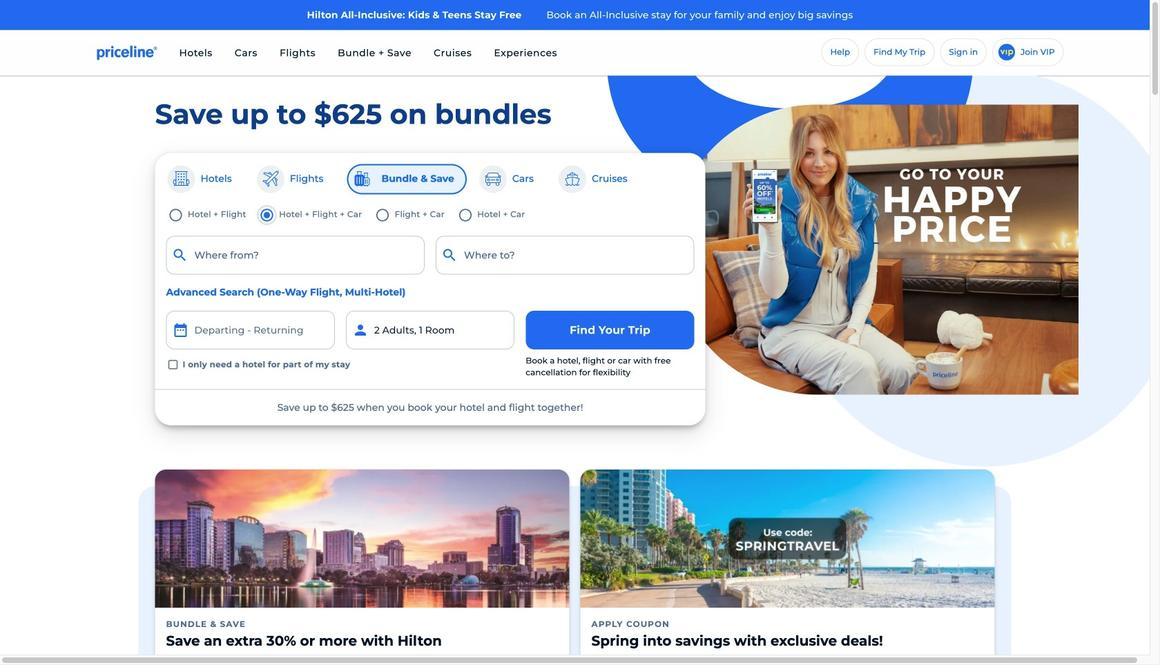Task type: locate. For each thing, give the bounding box(es) containing it.
None button
[[166, 311, 335, 349]]

0 horizontal spatial none field
[[166, 236, 425, 275]]

2 none field from the left
[[436, 236, 695, 275]]

types of travel tab list
[[166, 164, 695, 194]]

None field
[[166, 236, 425, 275], [436, 236, 695, 275]]

priceline.com home image
[[97, 45, 157, 60]]

1 none field from the left
[[166, 236, 425, 275]]

1 horizontal spatial none field
[[436, 236, 695, 275]]

vip badge icon image
[[999, 44, 1015, 60]]

none field the where from?
[[166, 236, 425, 275]]



Task type: describe. For each thing, give the bounding box(es) containing it.
Where to? field
[[436, 236, 695, 275]]

Where from? field
[[166, 236, 425, 275]]

none field where to?
[[436, 236, 695, 275]]



Task type: vqa. For each thing, say whether or not it's contained in the screenshot.
Where from? field in the left top of the page
yes



